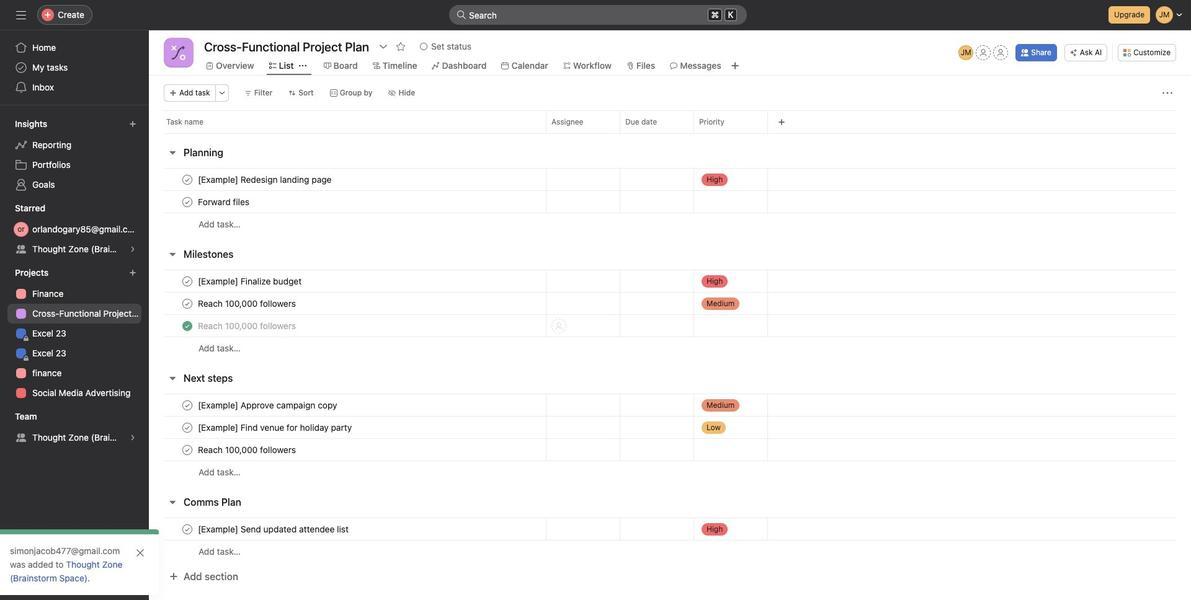 Task type: vqa. For each thing, say whether or not it's contained in the screenshot.
the day
no



Task type: describe. For each thing, give the bounding box(es) containing it.
add to starred image
[[396, 42, 406, 52]]

3 mark complete checkbox from the top
[[180, 296, 195, 311]]

header next steps tree grid
[[149, 394, 1192, 484]]

5 mark complete checkbox from the top
[[180, 443, 195, 458]]

reach 100,000 followers cell for task name text field inside [example] approve campaign copy 'cell'
[[149, 439, 546, 462]]

tab actions image
[[299, 62, 306, 70]]

mark complete checkbox for task name text box within [example] find venue for holiday party 'cell'
[[180, 420, 195, 435]]

task name text field for 2nd mark complete checkbox from the bottom
[[195, 444, 300, 456]]

mark complete checkbox for task name text box in forward files 'cell'
[[180, 195, 195, 209]]

prominent image
[[457, 10, 467, 20]]

task name text field for mark complete checkbox inside the [example] send updated attendee list "cell"
[[195, 523, 352, 536]]

new insights image
[[129, 120, 137, 128]]

task name text field for mark complete checkbox in the [example] finalize budget cell
[[195, 275, 305, 288]]

5 mark complete image from the top
[[180, 443, 195, 458]]

global element
[[0, 30, 149, 105]]

see details, thought zone (brainstorm space) image
[[129, 246, 137, 253]]

header comms plan tree grid
[[149, 518, 1192, 564]]

mark complete checkbox for header milestones tree grid
[[180, 274, 195, 289]]

starred element
[[0, 197, 149, 262]]

teams element
[[0, 406, 149, 451]]

[example] finalize budget cell
[[149, 270, 546, 293]]

completed image
[[180, 319, 195, 334]]

forward files cell
[[149, 191, 546, 213]]

task name text field for mark complete checkbox inside the the [example] redesign landing page cell
[[195, 173, 335, 186]]

header milestones tree grid
[[149, 270, 1192, 360]]

mark complete image for the [example] redesign landing page cell
[[180, 172, 195, 187]]

[example] approve campaign copy cell
[[149, 394, 546, 417]]

projects element
[[0, 262, 149, 406]]

[example] send updated attendee list cell
[[149, 518, 546, 541]]

mark complete checkbox for header next steps tree grid
[[180, 398, 195, 413]]

Search tasks, projects, and more text field
[[449, 5, 747, 25]]

collapse task list for this group image for mark complete checkbox inside the the [example] redesign landing page cell
[[168, 148, 177, 158]]

mark complete image for mark complete checkbox in [example] approve campaign copy 'cell'
[[180, 420, 195, 435]]

more actions image
[[1163, 88, 1173, 98]]

mark complete image for mark complete checkbox in the [example] finalize budget cell
[[180, 296, 195, 311]]

manage project members image
[[959, 45, 974, 60]]

task name text field inside [example] find venue for holiday party 'cell'
[[195, 422, 356, 434]]



Task type: locate. For each thing, give the bounding box(es) containing it.
task name text field inside the [example] redesign landing page cell
[[195, 173, 335, 186]]

mark complete image for forward files 'cell'
[[180, 195, 195, 209]]

1 collapse task list for this group image from the top
[[168, 374, 177, 384]]

1 vertical spatial mark complete checkbox
[[180, 420, 195, 435]]

add field image
[[778, 119, 786, 126]]

mark complete checkbox inside [example] send updated attendee list "cell"
[[180, 522, 195, 537]]

4 mark complete image from the top
[[180, 398, 195, 413]]

task name text field inside forward files 'cell'
[[195, 196, 253, 208]]

1 mark complete image from the top
[[180, 296, 195, 311]]

more actions image
[[218, 89, 226, 97]]

Mark complete checkbox
[[180, 195, 195, 209], [180, 420, 195, 435]]

2 mark complete image from the top
[[180, 195, 195, 209]]

2 reach 100,000 followers cell from the top
[[149, 315, 546, 338]]

2 mark complete checkbox from the top
[[180, 420, 195, 435]]

Completed checkbox
[[180, 319, 195, 334]]

reach 100,000 followers cell inside header next steps tree grid
[[149, 439, 546, 462]]

0 vertical spatial mark complete checkbox
[[180, 195, 195, 209]]

line_and_symbols image
[[171, 45, 186, 60]]

mark complete checkbox inside [example] finalize budget cell
[[180, 274, 195, 289]]

0 vertical spatial mark complete image
[[180, 296, 195, 311]]

mark complete image for [example] finalize budget cell
[[180, 274, 195, 289]]

collapse task list for this group image for mark complete checkbox in [example] approve campaign copy 'cell'
[[168, 374, 177, 384]]

close image
[[135, 549, 145, 559]]

task name text field inside [example] send updated attendee list "cell"
[[195, 523, 352, 536]]

2 mark complete checkbox from the top
[[180, 274, 195, 289]]

2 collapse task list for this group image from the top
[[168, 498, 177, 508]]

3 mark complete image from the top
[[180, 522, 195, 537]]

mark complete checkbox for header planning tree grid at the top of the page
[[180, 172, 195, 187]]

1 mark complete checkbox from the top
[[180, 195, 195, 209]]

None text field
[[201, 35, 372, 58]]

mark complete checkbox inside the [example] redesign landing page cell
[[180, 172, 195, 187]]

reach 100,000 followers cell for task name text box inside the [example] finalize budget cell
[[149, 315, 546, 338]]

5 task name text field from the top
[[195, 422, 356, 434]]

mark complete image inside [example] find venue for holiday party 'cell'
[[180, 420, 195, 435]]

mark complete checkbox inside [example] find venue for holiday party 'cell'
[[180, 420, 195, 435]]

0 vertical spatial collapse task list for this group image
[[168, 374, 177, 384]]

add tab image
[[730, 61, 740, 71]]

4 mark complete checkbox from the top
[[180, 398, 195, 413]]

3 mark complete image from the top
[[180, 274, 195, 289]]

collapse task list for this group image for mark complete checkbox inside the [example] send updated attendee list "cell"
[[168, 498, 177, 508]]

[example] find venue for holiday party cell
[[149, 416, 546, 439]]

6 mark complete checkbox from the top
[[180, 522, 195, 537]]

1 mark complete checkbox from the top
[[180, 172, 195, 187]]

mark complete checkbox inside forward files 'cell'
[[180, 195, 195, 209]]

1 vertical spatial collapse task list for this group image
[[168, 498, 177, 508]]

Task name text field
[[195, 196, 253, 208], [195, 275, 305, 288], [195, 298, 300, 310], [195, 320, 300, 332], [195, 422, 356, 434]]

new project or portfolio image
[[129, 269, 137, 277]]

mark complete image
[[180, 172, 195, 187], [180, 195, 195, 209], [180, 274, 195, 289], [180, 398, 195, 413], [180, 443, 195, 458]]

task name text field inside [example] approve campaign copy 'cell'
[[195, 399, 341, 412]]

Mark complete checkbox
[[180, 172, 195, 187], [180, 274, 195, 289], [180, 296, 195, 311], [180, 398, 195, 413], [180, 443, 195, 458], [180, 522, 195, 537]]

2 vertical spatial mark complete image
[[180, 522, 195, 537]]

mark complete image inside the [example] redesign landing page cell
[[180, 172, 195, 187]]

mark complete image inside forward files 'cell'
[[180, 195, 195, 209]]

3 reach 100,000 followers cell from the top
[[149, 439, 546, 462]]

hide sidebar image
[[16, 10, 26, 20]]

2 mark complete image from the top
[[180, 420, 195, 435]]

Task name text field
[[195, 173, 335, 186], [195, 399, 341, 412], [195, 444, 300, 456], [195, 523, 352, 536]]

4 task name text field from the top
[[195, 523, 352, 536]]

2 task name text field from the top
[[195, 275, 305, 288]]

3 task name text field from the top
[[195, 298, 300, 310]]

4 task name text field from the top
[[195, 320, 300, 332]]

task name text field for mark complete checkbox in [example] approve campaign copy 'cell'
[[195, 399, 341, 412]]

mark complete image for [example] approve campaign copy 'cell'
[[180, 398, 195, 413]]

mark complete image
[[180, 296, 195, 311], [180, 420, 195, 435], [180, 522, 195, 537]]

task name text field inside [example] finalize budget cell
[[195, 275, 305, 288]]

header planning tree grid
[[149, 168, 1192, 236]]

1 vertical spatial mark complete image
[[180, 420, 195, 435]]

None field
[[449, 5, 747, 25]]

1 collapse task list for this group image from the top
[[168, 148, 177, 158]]

2 collapse task list for this group image from the top
[[168, 249, 177, 259]]

row
[[149, 110, 1192, 133], [164, 133, 1177, 134], [149, 168, 1192, 191], [149, 191, 1192, 213], [149, 213, 1192, 236], [149, 270, 1192, 293], [149, 292, 1192, 315], [149, 315, 1192, 338], [149, 337, 1192, 360], [149, 394, 1192, 417], [149, 416, 1192, 439], [149, 439, 1192, 462], [149, 461, 1192, 484], [149, 518, 1192, 541], [149, 541, 1192, 564]]

mark complete checkbox for header comms plan tree grid
[[180, 522, 195, 537]]

0 vertical spatial collapse task list for this group image
[[168, 148, 177, 158]]

mark complete image inside [example] finalize budget cell
[[180, 274, 195, 289]]

[example] redesign landing page cell
[[149, 168, 546, 191]]

1 mark complete image from the top
[[180, 172, 195, 187]]

task name text field for 3rd mark complete checkbox from the top of the page
[[195, 298, 300, 310]]

mark complete checkbox inside [example] approve campaign copy 'cell'
[[180, 398, 195, 413]]

3 task name text field from the top
[[195, 444, 300, 456]]

mark complete image inside [example] send updated attendee list "cell"
[[180, 522, 195, 537]]

collapse task list for this group image
[[168, 374, 177, 384], [168, 498, 177, 508]]

1 reach 100,000 followers cell from the top
[[149, 292, 546, 315]]

collapse task list for this group image
[[168, 148, 177, 158], [168, 249, 177, 259]]

insights element
[[0, 113, 149, 197]]

mark complete image inside [example] approve campaign copy 'cell'
[[180, 398, 195, 413]]

show options image
[[379, 42, 389, 52]]

1 vertical spatial collapse task list for this group image
[[168, 249, 177, 259]]

2 task name text field from the top
[[195, 399, 341, 412]]

collapse task list for this group image for mark complete checkbox in the [example] finalize budget cell
[[168, 249, 177, 259]]

reach 100,000 followers cell
[[149, 292, 546, 315], [149, 315, 546, 338], [149, 439, 546, 462]]

1 task name text field from the top
[[195, 196, 253, 208]]

mark complete image inside header milestones tree grid
[[180, 296, 195, 311]]

1 task name text field from the top
[[195, 173, 335, 186]]

see details, thought zone (brainstorm space) image
[[129, 434, 137, 442]]

task name text field for completed checkbox
[[195, 320, 300, 332]]



